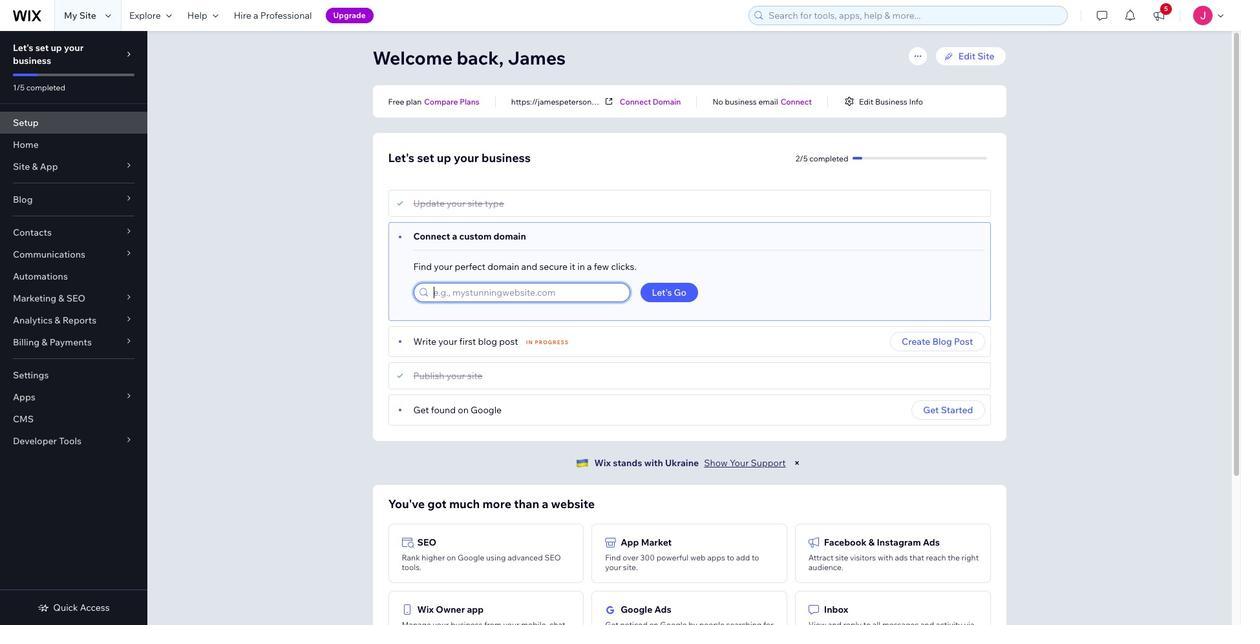 Task type: describe. For each thing, give the bounding box(es) containing it.
found
[[431, 405, 456, 416]]

higher
[[422, 553, 445, 563]]

site left no
[[669, 97, 682, 106]]

you've got much more than a website
[[388, 497, 595, 512]]

in progress
[[526, 339, 569, 346]]

more
[[483, 497, 512, 512]]

edit site link
[[935, 47, 1006, 66]]

seo inside rank higher on google using advanced seo tools.
[[545, 553, 561, 563]]

site inside dropdown button
[[13, 161, 30, 173]]

1 vertical spatial seo
[[417, 537, 436, 549]]

update
[[413, 198, 445, 209]]

wix for wix stands with ukraine show your support
[[594, 458, 611, 469]]

that
[[910, 553, 924, 563]]

than
[[514, 497, 539, 512]]

site inside attract site visitors with ads that reach the right audience.
[[836, 553, 849, 563]]

a right "than"
[[542, 497, 549, 512]]

advanced
[[508, 553, 543, 563]]

your right update
[[447, 198, 466, 209]]

much
[[449, 497, 480, 512]]

1 vertical spatial let's
[[388, 151, 415, 166]]

site & app
[[13, 161, 58, 173]]

blog
[[478, 336, 497, 348]]

web
[[691, 553, 706, 563]]

1 vertical spatial up
[[437, 151, 451, 166]]

first
[[459, 336, 476, 348]]

https://jamespeterson1902.wixsite.com/my-site
[[511, 97, 682, 106]]

google inside button
[[621, 605, 653, 616]]

marketing
[[13, 293, 56, 305]]

marketing & seo button
[[0, 288, 147, 310]]

5 button
[[1145, 0, 1174, 31]]

connect domain
[[620, 97, 681, 106]]

right
[[962, 553, 979, 563]]

settings
[[13, 370, 49, 381]]

billing & payments button
[[0, 332, 147, 354]]

find for find your perfect domain and secure it in a few clicks.
[[413, 261, 432, 273]]

got
[[428, 497, 447, 512]]

let's inside sidebar element
[[13, 42, 33, 54]]

powerful
[[657, 553, 689, 563]]

communications button
[[0, 244, 147, 266]]

2/5
[[796, 154, 808, 163]]

developer
[[13, 436, 57, 447]]

cms link
[[0, 409, 147, 431]]

show your support button
[[704, 458, 786, 469]]

contacts button
[[0, 222, 147, 244]]

& for facebook
[[869, 537, 875, 549]]

over
[[623, 553, 639, 563]]

create blog post button
[[890, 332, 985, 352]]

your inside sidebar element
[[64, 42, 84, 54]]

cms
[[13, 414, 34, 425]]

analytics
[[13, 315, 52, 327]]

1 horizontal spatial app
[[621, 537, 639, 549]]

find your perfect domain and secure it in a few clicks.
[[413, 261, 637, 273]]

on for higher
[[447, 553, 456, 563]]

with inside attract site visitors with ads that reach the right audience.
[[878, 553, 893, 563]]

type
[[485, 198, 504, 209]]

website
[[551, 497, 595, 512]]

automations
[[13, 271, 68, 283]]

write
[[413, 336, 436, 348]]

post
[[954, 336, 973, 348]]

started
[[941, 405, 973, 416]]

1/5
[[13, 83, 25, 92]]

sidebar element
[[0, 31, 147, 626]]

my site
[[64, 10, 96, 21]]

ads inside button
[[655, 605, 672, 616]]

professional
[[260, 10, 312, 21]]

wix for wix owner app
[[417, 605, 434, 616]]

settings link
[[0, 365, 147, 387]]

site for my site
[[79, 10, 96, 21]]

rank higher on google using advanced seo tools.
[[402, 553, 561, 573]]

instagram
[[877, 537, 921, 549]]

compare
[[424, 97, 458, 106]]

google for found
[[471, 405, 502, 416]]

connect link
[[781, 96, 812, 107]]

1 vertical spatial set
[[417, 151, 434, 166]]

site.
[[623, 563, 638, 573]]

post
[[499, 336, 518, 348]]

explore
[[129, 10, 161, 21]]

get started button
[[912, 401, 985, 420]]

1 to from the left
[[727, 553, 735, 563]]

site left the type
[[468, 198, 483, 209]]

get started
[[924, 405, 973, 416]]

tools
[[59, 436, 82, 447]]

your left perfect
[[434, 261, 453, 273]]

connect for connect a custom domain
[[413, 231, 450, 242]]

go
[[674, 287, 687, 299]]

setup link
[[0, 112, 147, 134]]

hire a professional
[[234, 10, 312, 21]]

quick access
[[53, 603, 110, 614]]

completed for 2/5 completed
[[810, 154, 849, 163]]

5
[[1164, 5, 1168, 13]]

on for found
[[458, 405, 469, 416]]

site down first
[[467, 370, 483, 382]]

secure
[[539, 261, 568, 273]]

2 to from the left
[[752, 553, 759, 563]]

welcome back, james
[[373, 47, 566, 69]]

a right hire
[[253, 10, 258, 21]]

rank
[[402, 553, 420, 563]]

few
[[594, 261, 609, 273]]

progress
[[535, 339, 569, 346]]

apps
[[708, 553, 725, 563]]

analytics & reports button
[[0, 310, 147, 332]]

hire
[[234, 10, 251, 21]]

the
[[948, 553, 960, 563]]

let's inside button
[[652, 287, 672, 299]]

& for billing
[[42, 337, 48, 349]]

blog inside blog dropdown button
[[13, 194, 33, 206]]

inbox
[[824, 605, 849, 616]]

apps
[[13, 392, 35, 403]]

300
[[640, 553, 655, 563]]

help
[[187, 10, 207, 21]]

contacts
[[13, 227, 52, 239]]

blog inside create blog post button
[[933, 336, 952, 348]]

home link
[[0, 134, 147, 156]]

in
[[526, 339, 533, 346]]

it
[[570, 261, 575, 273]]



Task type: locate. For each thing, give the bounding box(es) containing it.
0 vertical spatial on
[[458, 405, 469, 416]]

site for edit site
[[978, 50, 995, 62]]

with down facebook & instagram ads
[[878, 553, 893, 563]]

set up update
[[417, 151, 434, 166]]

2 vertical spatial seo
[[545, 553, 561, 563]]

1 vertical spatial edit
[[859, 97, 874, 106]]

0 horizontal spatial let's
[[13, 42, 33, 54]]

1 vertical spatial google
[[458, 553, 485, 563]]

domain for custom
[[494, 231, 526, 242]]

get
[[413, 405, 429, 416], [924, 405, 939, 416]]

reports
[[63, 315, 96, 327]]

0 vertical spatial let's set up your business
[[13, 42, 84, 67]]

let's up update
[[388, 151, 415, 166]]

domain up find your perfect domain and secure it in a few clicks.
[[494, 231, 526, 242]]

on right higher
[[447, 553, 456, 563]]

2 vertical spatial business
[[482, 151, 531, 166]]

1 vertical spatial app
[[621, 537, 639, 549]]

2 horizontal spatial connect
[[781, 97, 812, 106]]

google down site.
[[621, 605, 653, 616]]

in
[[577, 261, 585, 273]]

create
[[902, 336, 931, 348]]

google for higher
[[458, 553, 485, 563]]

ukraine
[[665, 458, 699, 469]]

blog left post
[[933, 336, 952, 348]]

2 get from the left
[[924, 405, 939, 416]]

site
[[669, 97, 682, 106], [468, 198, 483, 209], [467, 370, 483, 382], [836, 553, 849, 563]]

up up the update your site type on the left top of the page
[[437, 151, 451, 166]]

domain for perfect
[[488, 261, 519, 273]]

& right billing
[[42, 337, 48, 349]]

1 horizontal spatial edit
[[959, 50, 976, 62]]

ads up 'reach'
[[923, 537, 940, 549]]

update your site type
[[413, 198, 504, 209]]

Search for tools, apps, help & more... field
[[765, 6, 1064, 25]]

1 vertical spatial ads
[[655, 605, 672, 616]]

seo up higher
[[417, 537, 436, 549]]

& inside dropdown button
[[58, 293, 64, 305]]

find inside find over 300 powerful web apps to add to your site.
[[605, 553, 621, 563]]

1 vertical spatial completed
[[810, 154, 849, 163]]

1 horizontal spatial find
[[605, 553, 621, 563]]

1 vertical spatial business
[[725, 97, 757, 106]]

1 horizontal spatial get
[[924, 405, 939, 416]]

wix inside "button"
[[417, 605, 434, 616]]

wix owner app button
[[388, 592, 584, 626]]

0 vertical spatial blog
[[13, 194, 33, 206]]

edit for edit business info
[[859, 97, 874, 106]]

0 vertical spatial with
[[644, 458, 663, 469]]

0 horizontal spatial to
[[727, 553, 735, 563]]

0 horizontal spatial blog
[[13, 194, 33, 206]]

automations link
[[0, 266, 147, 288]]

2 horizontal spatial business
[[725, 97, 757, 106]]

no business email connect
[[713, 97, 812, 106]]

your left first
[[439, 336, 457, 348]]

upgrade button
[[326, 8, 374, 23]]

quick
[[53, 603, 78, 614]]

& left "reports"
[[55, 315, 60, 327]]

1 horizontal spatial site
[[79, 10, 96, 21]]

2 vertical spatial site
[[13, 161, 30, 173]]

get left started at the bottom of page
[[924, 405, 939, 416]]

2 horizontal spatial site
[[978, 50, 995, 62]]

1 vertical spatial blog
[[933, 336, 952, 348]]

edit site
[[959, 50, 995, 62]]

0 horizontal spatial seo
[[66, 293, 85, 305]]

on inside rank higher on google using advanced seo tools.
[[447, 553, 456, 563]]

let's left go
[[652, 287, 672, 299]]

1 vertical spatial domain
[[488, 261, 519, 273]]

find left perfect
[[413, 261, 432, 273]]

& up analytics & reports
[[58, 293, 64, 305]]

app down home link
[[40, 161, 58, 173]]

let's set up your business inside sidebar element
[[13, 42, 84, 67]]

your up the update your site type on the left top of the page
[[454, 151, 479, 166]]

& for marketing
[[58, 293, 64, 305]]

seo down automations link
[[66, 293, 85, 305]]

hire a professional link
[[226, 0, 320, 31]]

connect for connect domain
[[620, 97, 651, 106]]

seo right advanced
[[545, 553, 561, 563]]

1 horizontal spatial on
[[458, 405, 469, 416]]

app market
[[621, 537, 672, 549]]

connect domain link
[[620, 96, 681, 107]]

1 vertical spatial wix
[[417, 605, 434, 616]]

google ads button
[[592, 592, 787, 626]]

domain
[[494, 231, 526, 242], [488, 261, 519, 273]]

1 horizontal spatial up
[[437, 151, 451, 166]]

0 vertical spatial wix
[[594, 458, 611, 469]]

edit inside button
[[859, 97, 874, 106]]

1 horizontal spatial seo
[[417, 537, 436, 549]]

james
[[508, 47, 566, 69]]

google left using
[[458, 553, 485, 563]]

0 vertical spatial business
[[13, 55, 51, 67]]

your left site.
[[605, 563, 621, 573]]

& inside dropdown button
[[32, 161, 38, 173]]

your down the my
[[64, 42, 84, 54]]

connect left the "domain"
[[620, 97, 651, 106]]

find for find over 300 powerful web apps to add to your site.
[[605, 553, 621, 563]]

2 horizontal spatial let's
[[652, 287, 672, 299]]

1 horizontal spatial with
[[878, 553, 893, 563]]

edit for edit site
[[959, 50, 976, 62]]

ads
[[923, 537, 940, 549], [655, 605, 672, 616]]

get left found at the left
[[413, 405, 429, 416]]

1 get from the left
[[413, 405, 429, 416]]

e.g., mystunningwebsite.com field
[[430, 284, 626, 302]]

wix left stands
[[594, 458, 611, 469]]

billing & payments
[[13, 337, 92, 349]]

google inside rank higher on google using advanced seo tools.
[[458, 553, 485, 563]]

let's set up your business up the update your site type on the left top of the page
[[388, 151, 531, 166]]

plans
[[460, 97, 480, 106]]

1 horizontal spatial set
[[417, 151, 434, 166]]

https://jamespeterson1902.wixsite.com/my-
[[511, 97, 669, 106]]

to left add
[[727, 553, 735, 563]]

0 horizontal spatial completed
[[26, 83, 65, 92]]

1 horizontal spatial ads
[[923, 537, 940, 549]]

your inside find over 300 powerful web apps to add to your site.
[[605, 563, 621, 573]]

domain left and
[[488, 261, 519, 273]]

completed inside sidebar element
[[26, 83, 65, 92]]

1 horizontal spatial wix
[[594, 458, 611, 469]]

access
[[80, 603, 110, 614]]

0 horizontal spatial set
[[35, 42, 49, 54]]

google ads
[[621, 605, 672, 616]]

business inside sidebar element
[[13, 55, 51, 67]]

0 horizontal spatial wix
[[417, 605, 434, 616]]

using
[[486, 553, 506, 563]]

0 horizontal spatial edit
[[859, 97, 874, 106]]

developer tools button
[[0, 431, 147, 453]]

help button
[[180, 0, 226, 31]]

app
[[467, 605, 484, 616]]

get for get started
[[924, 405, 939, 416]]

set up the 1/5 completed
[[35, 42, 49, 54]]

1 horizontal spatial completed
[[810, 154, 849, 163]]

app inside dropdown button
[[40, 161, 58, 173]]

1 horizontal spatial blog
[[933, 336, 952, 348]]

home
[[13, 139, 39, 151]]

1 vertical spatial site
[[978, 50, 995, 62]]

upgrade
[[333, 10, 366, 20]]

up inside let's set up your business
[[51, 42, 62, 54]]

site
[[79, 10, 96, 21], [978, 50, 995, 62], [13, 161, 30, 173]]

app up over
[[621, 537, 639, 549]]

1 vertical spatial with
[[878, 553, 893, 563]]

a left custom
[[452, 231, 457, 242]]

business up the type
[[482, 151, 531, 166]]

on
[[458, 405, 469, 416], [447, 553, 456, 563]]

1 horizontal spatial let's
[[388, 151, 415, 166]]

google
[[471, 405, 502, 416], [458, 553, 485, 563], [621, 605, 653, 616]]

business up the 1/5 completed
[[13, 55, 51, 67]]

google right found at the left
[[471, 405, 502, 416]]

1 vertical spatial find
[[605, 553, 621, 563]]

0 horizontal spatial find
[[413, 261, 432, 273]]

no
[[713, 97, 723, 106]]

ads down find over 300 powerful web apps to add to your site.
[[655, 605, 672, 616]]

0 vertical spatial ads
[[923, 537, 940, 549]]

1 vertical spatial let's set up your business
[[388, 151, 531, 166]]

with right stands
[[644, 458, 663, 469]]

0 vertical spatial site
[[79, 10, 96, 21]]

analytics & reports
[[13, 315, 96, 327]]

2 horizontal spatial seo
[[545, 553, 561, 563]]

0 horizontal spatial business
[[13, 55, 51, 67]]

on right found at the left
[[458, 405, 469, 416]]

business
[[13, 55, 51, 67], [725, 97, 757, 106], [482, 151, 531, 166]]

0 vertical spatial domain
[[494, 231, 526, 242]]

up up the 1/5 completed
[[51, 42, 62, 54]]

business
[[875, 97, 908, 106]]

0 vertical spatial set
[[35, 42, 49, 54]]

my
[[64, 10, 77, 21]]

add
[[736, 553, 750, 563]]

2 vertical spatial let's
[[652, 287, 672, 299]]

0 horizontal spatial on
[[447, 553, 456, 563]]

0 vertical spatial edit
[[959, 50, 976, 62]]

facebook & instagram ads
[[824, 537, 940, 549]]

edit business info
[[859, 97, 923, 106]]

1 horizontal spatial business
[[482, 151, 531, 166]]

compare plans link
[[424, 96, 480, 107]]

get for get found on google
[[413, 405, 429, 416]]

billing
[[13, 337, 40, 349]]

payments
[[50, 337, 92, 349]]

0 vertical spatial up
[[51, 42, 62, 54]]

edit business info button
[[844, 96, 923, 107]]

wix left 'owner'
[[417, 605, 434, 616]]

audience.
[[809, 563, 844, 573]]

0 horizontal spatial up
[[51, 42, 62, 54]]

0 vertical spatial app
[[40, 161, 58, 173]]

1 horizontal spatial connect
[[620, 97, 651, 106]]

find left over
[[605, 553, 621, 563]]

app
[[40, 161, 58, 173], [621, 537, 639, 549]]

completed right 1/5
[[26, 83, 65, 92]]

0 horizontal spatial let's set up your business
[[13, 42, 84, 67]]

tools.
[[402, 563, 422, 573]]

& for analytics
[[55, 315, 60, 327]]

your right publish
[[447, 370, 465, 382]]

1 horizontal spatial let's set up your business
[[388, 151, 531, 166]]

completed right 2/5
[[810, 154, 849, 163]]

inbox button
[[795, 592, 991, 626]]

marketing & seo
[[13, 293, 85, 305]]

0 horizontal spatial ads
[[655, 605, 672, 616]]

a
[[253, 10, 258, 21], [452, 231, 457, 242], [587, 261, 592, 273], [542, 497, 549, 512]]

& down home
[[32, 161, 38, 173]]

1 horizontal spatial to
[[752, 553, 759, 563]]

a right in
[[587, 261, 592, 273]]

let's up 1/5
[[13, 42, 33, 54]]

& for site
[[32, 161, 38, 173]]

seo
[[66, 293, 85, 305], [417, 537, 436, 549], [545, 553, 561, 563]]

0 vertical spatial completed
[[26, 83, 65, 92]]

completed for 1/5 completed
[[26, 83, 65, 92]]

your
[[64, 42, 84, 54], [454, 151, 479, 166], [447, 198, 466, 209], [434, 261, 453, 273], [439, 336, 457, 348], [447, 370, 465, 382], [605, 563, 621, 573]]

to right add
[[752, 553, 759, 563]]

find over 300 powerful web apps to add to your site.
[[605, 553, 759, 573]]

get inside button
[[924, 405, 939, 416]]

blog up contacts
[[13, 194, 33, 206]]

let's set up your business up the 1/5 completed
[[13, 42, 84, 67]]

connect right email
[[781, 97, 812, 106]]

1 vertical spatial on
[[447, 553, 456, 563]]

0 vertical spatial seo
[[66, 293, 85, 305]]

0 horizontal spatial get
[[413, 405, 429, 416]]

plan
[[406, 97, 422, 106]]

0 vertical spatial google
[[471, 405, 502, 416]]

wix stands with ukraine show your support
[[594, 458, 786, 469]]

0 vertical spatial find
[[413, 261, 432, 273]]

0 horizontal spatial app
[[40, 161, 58, 173]]

ads
[[895, 553, 908, 563]]

2 vertical spatial google
[[621, 605, 653, 616]]

& up visitors
[[869, 537, 875, 549]]

0 vertical spatial let's
[[13, 42, 33, 54]]

blog button
[[0, 189, 147, 211]]

get found on google
[[413, 405, 502, 416]]

seo inside dropdown button
[[66, 293, 85, 305]]

clicks.
[[611, 261, 637, 273]]

set
[[35, 42, 49, 54], [417, 151, 434, 166]]

0 horizontal spatial connect
[[413, 231, 450, 242]]

1/5 completed
[[13, 83, 65, 92]]

set inside let's set up your business
[[35, 42, 49, 54]]

0 horizontal spatial site
[[13, 161, 30, 173]]

0 horizontal spatial with
[[644, 458, 663, 469]]

connect down update
[[413, 231, 450, 242]]

business right no
[[725, 97, 757, 106]]

site down facebook
[[836, 553, 849, 563]]

perfect
[[455, 261, 486, 273]]



Task type: vqa. For each thing, say whether or not it's contained in the screenshot.
"eCommerce Apps" link
no



